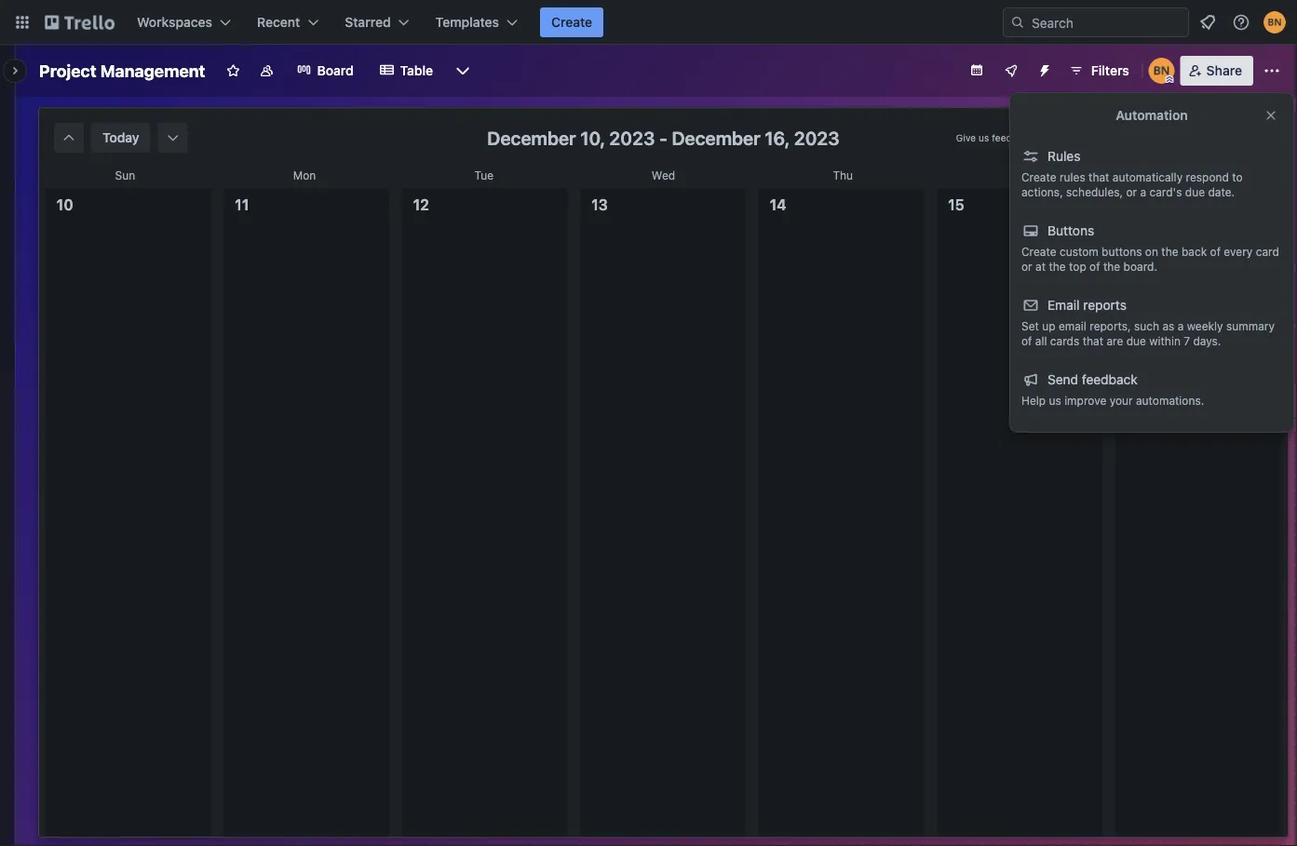 Task type: describe. For each thing, give the bounding box(es) containing it.
create for create
[[552, 14, 593, 30]]

are
[[1107, 334, 1124, 348]]

back to home image
[[45, 7, 115, 37]]

11
[[235, 196, 249, 214]]

summary
[[1227, 320, 1275, 333]]

schedules,
[[1067, 185, 1124, 198]]

email
[[1048, 298, 1080, 313]]

due inside 'set up email reports, such as a weekly summary of all cards that are due within 7 days.'
[[1127, 334, 1147, 348]]

10
[[57, 196, 73, 214]]

workspaces button
[[126, 7, 242, 37]]

sm image
[[164, 129, 182, 147]]

automation image
[[1030, 56, 1056, 82]]

sat
[[1194, 169, 1211, 182]]

create custom buttons on the back of every card or at the top of the board.
[[1022, 245, 1280, 273]]

all
[[1036, 334, 1048, 348]]

share
[[1207, 63, 1243, 78]]

1 2023 from the left
[[610, 127, 655, 149]]

workspaces
[[137, 14, 212, 30]]

open information menu image
[[1233, 13, 1251, 32]]

sm image
[[60, 129, 78, 147]]

close popover image
[[1264, 108, 1279, 123]]

automatically
[[1113, 170, 1183, 184]]

us for give
[[979, 132, 990, 143]]

2 horizontal spatial of
[[1211, 245, 1221, 258]]

that inside 'set up email reports, such as a weekly summary of all cards that are due within 7 days.'
[[1083, 334, 1104, 348]]

table link
[[369, 56, 445, 86]]

14
[[770, 196, 787, 214]]

table
[[400, 63, 433, 78]]

send
[[1048, 372, 1079, 388]]

sun
[[115, 169, 135, 182]]

12
[[413, 196, 430, 214]]

thu
[[833, 169, 853, 182]]

13
[[592, 196, 608, 214]]

board
[[317, 63, 354, 78]]

create for create rules that automatically respond to actions, schedules, or a card's due date.
[[1022, 170, 1057, 184]]

calendar power-up image
[[970, 62, 985, 77]]

board link
[[286, 56, 365, 86]]

every
[[1225, 245, 1253, 258]]

this member is an admin of this board. image
[[1166, 75, 1175, 84]]

templates
[[436, 14, 499, 30]]

due inside create rules that automatically respond to actions, schedules, or a card's due date.
[[1186, 185, 1206, 198]]

respond
[[1187, 170, 1230, 184]]

month
[[1145, 130, 1184, 145]]

as
[[1163, 320, 1175, 333]]

of inside 'set up email reports, such as a weekly summary of all cards that are due within 7 days.'
[[1022, 334, 1033, 348]]

7
[[1184, 334, 1191, 348]]

share button
[[1181, 56, 1254, 86]]

wed
[[652, 169, 676, 182]]

within
[[1150, 334, 1181, 348]]

buttons
[[1102, 245, 1143, 258]]

card's
[[1150, 185, 1183, 198]]

today
[[102, 130, 139, 145]]

Board name text field
[[30, 56, 215, 86]]

set
[[1022, 320, 1040, 333]]

buttons
[[1048, 223, 1095, 239]]

december 10, 2023 - december 16, 2023
[[488, 127, 840, 149]]

rules
[[1048, 149, 1081, 164]]

feedback
[[1082, 372, 1138, 388]]

that inside create rules that automatically respond to actions, schedules, or a card's due date.
[[1089, 170, 1110, 184]]

project management
[[39, 61, 205, 81]]

templates button
[[425, 7, 529, 37]]

tue
[[475, 169, 494, 182]]

16,
[[765, 127, 790, 149]]

top
[[1070, 260, 1087, 273]]

email
[[1059, 320, 1087, 333]]

0 horizontal spatial ben nelson (bennelson96) image
[[1149, 58, 1175, 84]]

or inside create custom buttons on the back of every card or at the top of the board.
[[1022, 260, 1033, 273]]

15
[[949, 196, 965, 214]]

starred button
[[334, 7, 421, 37]]

board.
[[1124, 260, 1158, 273]]

reports,
[[1090, 320, 1132, 333]]

rules
[[1060, 170, 1086, 184]]

filters
[[1092, 63, 1130, 78]]

on
[[1146, 245, 1159, 258]]



Task type: locate. For each thing, give the bounding box(es) containing it.
recent button
[[246, 7, 330, 37]]

cards
[[1051, 334, 1080, 348]]

-
[[660, 127, 668, 149]]

0 vertical spatial create
[[552, 14, 593, 30]]

send feedback
[[1048, 372, 1138, 388]]

that up schedules,
[[1089, 170, 1110, 184]]

that
[[1089, 170, 1110, 184], [1083, 334, 1104, 348]]

automation
[[1116, 108, 1189, 123]]

that left are
[[1083, 334, 1104, 348]]

weekly
[[1188, 320, 1224, 333]]

create inside create rules that automatically respond to actions, schedules, or a card's due date.
[[1022, 170, 1057, 184]]

1 vertical spatial ben nelson (bennelson96) image
[[1149, 58, 1175, 84]]

or inside create rules that automatically respond to actions, schedules, or a card's due date.
[[1127, 185, 1138, 198]]

create inside create custom buttons on the back of every card or at the top of the board.
[[1022, 245, 1057, 258]]

december right -
[[672, 127, 761, 149]]

create rules that automatically respond to actions, schedules, or a card's due date.
[[1022, 170, 1243, 198]]

at
[[1036, 260, 1046, 273]]

such
[[1135, 320, 1160, 333]]

days.
[[1194, 334, 1222, 348]]

1 vertical spatial create
[[1022, 170, 1057, 184]]

0 vertical spatial us
[[979, 132, 990, 143]]

0 notifications image
[[1197, 11, 1220, 34]]

recent
[[257, 14, 300, 30]]

0 horizontal spatial 2023
[[610, 127, 655, 149]]

1 horizontal spatial due
[[1186, 185, 1206, 198]]

1 horizontal spatial a
[[1178, 320, 1185, 333]]

a right as
[[1178, 320, 1185, 333]]

the down buttons
[[1104, 260, 1121, 273]]

set up email reports, such as a weekly summary of all cards that are due within 7 days.
[[1022, 320, 1275, 348]]

a
[[1141, 185, 1147, 198], [1178, 320, 1185, 333]]

0 horizontal spatial or
[[1022, 260, 1033, 273]]

a inside create rules that automatically respond to actions, schedules, or a card's due date.
[[1141, 185, 1147, 198]]

ben nelson (bennelson96) image
[[1264, 11, 1287, 34], [1149, 58, 1175, 84]]

search image
[[1011, 15, 1026, 30]]

1 horizontal spatial us
[[1050, 394, 1062, 407]]

0 horizontal spatial due
[[1127, 334, 1147, 348]]

power ups image
[[1004, 63, 1019, 78]]

create inside 'button'
[[552, 14, 593, 30]]

of right top
[[1090, 260, 1101, 273]]

today button
[[91, 123, 151, 153]]

0 vertical spatial a
[[1141, 185, 1147, 198]]

automations.
[[1137, 394, 1205, 407]]

16
[[1127, 196, 1144, 214]]

us right give
[[979, 132, 990, 143]]

give us feedback! link
[[957, 132, 1037, 143]]

2 2023 from the left
[[794, 127, 840, 149]]

the
[[1162, 245, 1179, 258], [1049, 260, 1066, 273], [1104, 260, 1121, 273]]

improve
[[1065, 394, 1107, 407]]

1 vertical spatial us
[[1050, 394, 1062, 407]]

reports
[[1084, 298, 1127, 313]]

month button
[[1134, 123, 1195, 153]]

2 vertical spatial create
[[1022, 245, 1057, 258]]

of left all
[[1022, 334, 1033, 348]]

date.
[[1209, 185, 1236, 198]]

primary element
[[0, 0, 1298, 45]]

star or unstar board image
[[226, 63, 241, 78]]

due down the such
[[1127, 334, 1147, 348]]

project
[[39, 61, 96, 81]]

of
[[1211, 245, 1221, 258], [1090, 260, 1101, 273], [1022, 334, 1033, 348]]

1 horizontal spatial of
[[1090, 260, 1101, 273]]

2023 left -
[[610, 127, 655, 149]]

up
[[1043, 320, 1056, 333]]

0 horizontal spatial the
[[1049, 260, 1066, 273]]

0 vertical spatial of
[[1211, 245, 1221, 258]]

0 vertical spatial that
[[1089, 170, 1110, 184]]

1 december from the left
[[488, 127, 576, 149]]

custom
[[1060, 245, 1099, 258]]

feedback!
[[992, 132, 1037, 143]]

ben nelson (bennelson96) image up automation
[[1149, 58, 1175, 84]]

0 horizontal spatial us
[[979, 132, 990, 143]]

1 vertical spatial that
[[1083, 334, 1104, 348]]

1 horizontal spatial 2023
[[794, 127, 840, 149]]

2 december from the left
[[672, 127, 761, 149]]

help
[[1022, 394, 1046, 407]]

to
[[1233, 170, 1243, 184]]

customize views image
[[454, 61, 473, 80]]

the right on at the top right of the page
[[1162, 245, 1179, 258]]

workspace visible image
[[259, 63, 274, 78]]

create button
[[540, 7, 604, 37]]

a inside 'set up email reports, such as a weekly summary of all cards that are due within 7 days.'
[[1178, 320, 1185, 333]]

your
[[1110, 394, 1133, 407]]

2023 right "16,"
[[794, 127, 840, 149]]

due
[[1186, 185, 1206, 198], [1127, 334, 1147, 348]]

of right back
[[1211, 245, 1221, 258]]

1 horizontal spatial or
[[1127, 185, 1138, 198]]

give us feedback!
[[957, 132, 1037, 143]]

actions,
[[1022, 185, 1064, 198]]

a down automatically
[[1141, 185, 1147, 198]]

1 horizontal spatial ben nelson (bennelson96) image
[[1264, 11, 1287, 34]]

1 vertical spatial or
[[1022, 260, 1033, 273]]

the right at
[[1049, 260, 1066, 273]]

or down automatically
[[1127, 185, 1138, 198]]

ben nelson (bennelson96) image right the open information menu icon
[[1264, 11, 1287, 34]]

us for help
[[1050, 394, 1062, 407]]

or
[[1127, 185, 1138, 198], [1022, 260, 1033, 273]]

email reports
[[1048, 298, 1127, 313]]

0 horizontal spatial a
[[1141, 185, 1147, 198]]

2 vertical spatial of
[[1022, 334, 1033, 348]]

2 horizontal spatial the
[[1162, 245, 1179, 258]]

card
[[1257, 245, 1280, 258]]

us
[[979, 132, 990, 143], [1050, 394, 1062, 407]]

starred
[[345, 14, 391, 30]]

create
[[552, 14, 593, 30], [1022, 170, 1057, 184], [1022, 245, 1057, 258]]

mon
[[293, 169, 316, 182]]

fri
[[1016, 169, 1030, 182]]

0 vertical spatial due
[[1186, 185, 1206, 198]]

0 vertical spatial or
[[1127, 185, 1138, 198]]

10,
[[581, 127, 605, 149]]

1 vertical spatial due
[[1127, 334, 1147, 348]]

1 vertical spatial of
[[1090, 260, 1101, 273]]

create for create custom buttons on the back of every card or at the top of the board.
[[1022, 245, 1057, 258]]

filters button
[[1064, 56, 1135, 86]]

0 horizontal spatial december
[[488, 127, 576, 149]]

help us improve your automations.
[[1022, 394, 1205, 407]]

back
[[1182, 245, 1208, 258]]

due down sat
[[1186, 185, 1206, 198]]

us right help
[[1050, 394, 1062, 407]]

Search field
[[1026, 8, 1189, 36]]

2023
[[610, 127, 655, 149], [794, 127, 840, 149]]

or left at
[[1022, 260, 1033, 273]]

management
[[100, 61, 205, 81]]

1 horizontal spatial the
[[1104, 260, 1121, 273]]

0 horizontal spatial of
[[1022, 334, 1033, 348]]

1 vertical spatial a
[[1178, 320, 1185, 333]]

give
[[957, 132, 977, 143]]

december
[[488, 127, 576, 149], [672, 127, 761, 149]]

december up tue
[[488, 127, 576, 149]]

show menu image
[[1263, 61, 1282, 80]]

0 vertical spatial ben nelson (bennelson96) image
[[1264, 11, 1287, 34]]

1 horizontal spatial december
[[672, 127, 761, 149]]



Task type: vqa. For each thing, say whether or not it's contained in the screenshot.
Open Information Menu image
yes



